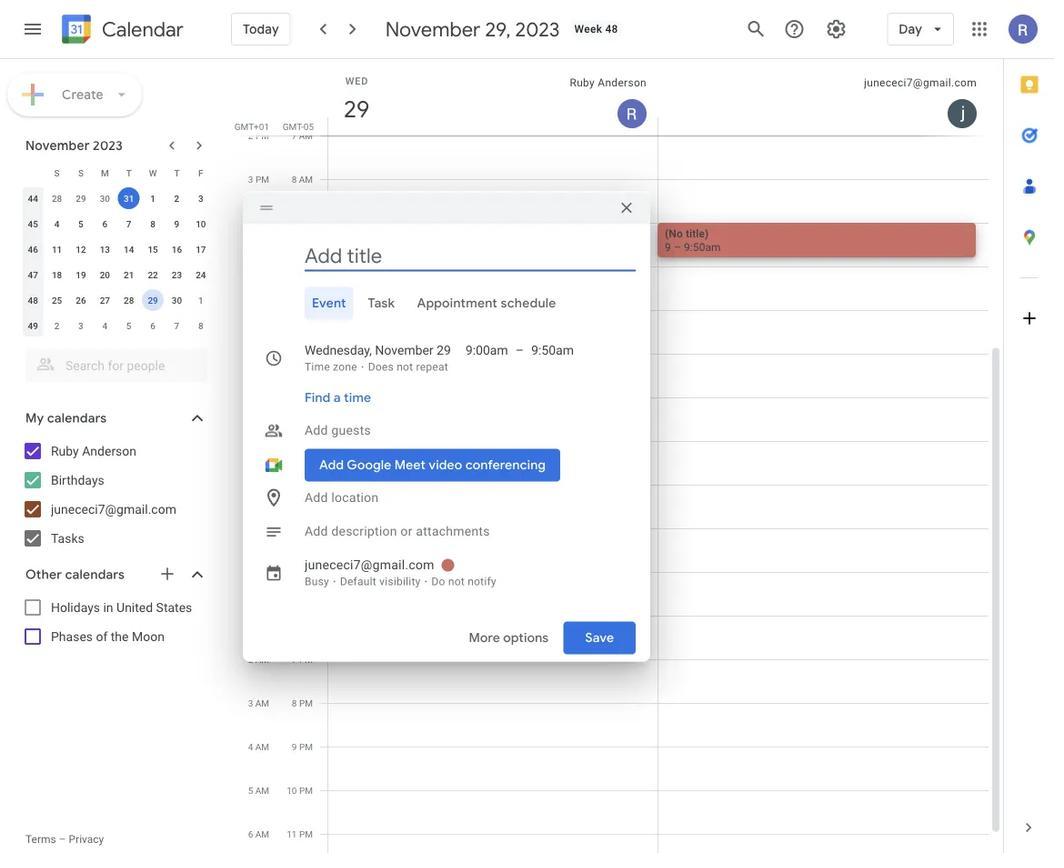 Task type: describe. For each thing, give the bounding box(es) containing it.
8 for 8 pm
[[292, 698, 297, 709]]

1 t from the left
[[126, 167, 132, 178]]

the
[[111, 629, 129, 644]]

pm right "6 am"
[[299, 829, 313, 840]]

pm left 12 pm
[[256, 348, 269, 359]]

states
[[156, 600, 192, 615]]

am for 12 am
[[255, 567, 269, 578]]

6 for 6 am
[[248, 829, 253, 840]]

8 am
[[292, 174, 313, 185]]

junececi7@gmail.com inside my calendars list
[[51, 502, 176, 517]]

title)
[[686, 227, 709, 240]]

december 5 element
[[118, 315, 140, 337]]

12 am
[[243, 567, 269, 578]]

event button
[[305, 287, 354, 320]]

main drawer image
[[22, 18, 44, 40]]

birthdays
[[51, 473, 104, 488]]

wed
[[345, 75, 369, 86]]

8 up 15 element
[[150, 218, 155, 229]]

7 am
[[292, 130, 313, 141]]

busy
[[305, 575, 329, 588]]

appointment
[[417, 295, 498, 312]]

7 right 2 am
[[292, 654, 297, 665]]

add guests
[[305, 423, 371, 438]]

task button
[[361, 287, 402, 320]]

w
[[149, 167, 157, 178]]

privacy link
[[69, 833, 104, 846]]

gmt-05
[[283, 121, 314, 132]]

0 horizontal spatial 2 pm
[[248, 130, 269, 141]]

am for 4 am
[[255, 741, 269, 752]]

26
[[76, 295, 86, 306]]

does not repeat
[[368, 361, 448, 373]]

11 left event
[[287, 305, 297, 316]]

31
[[124, 193, 134, 204]]

wednesday, november 29 element
[[336, 88, 377, 130]]

find a time
[[305, 390, 371, 406]]

29 grid
[[233, 59, 1003, 853]]

october 29 element
[[70, 187, 92, 209]]

19 element
[[70, 264, 92, 286]]

1 vertical spatial 3 pm
[[292, 479, 313, 490]]

does
[[368, 361, 394, 373]]

30 for the october 30 element
[[100, 193, 110, 204]]

time
[[305, 361, 330, 373]]

1 pm
[[292, 392, 313, 403]]

my
[[25, 410, 44, 427]]

pm up time on the left of page
[[299, 348, 313, 359]]

today button
[[231, 7, 291, 51]]

4 down 3 am at bottom left
[[248, 741, 253, 752]]

am for 2 am
[[255, 654, 269, 665]]

2 down 1 pm
[[292, 436, 297, 447]]

2 up 3 am at bottom left
[[248, 654, 253, 665]]

1 vertical spatial 11 pm
[[287, 829, 313, 840]]

location
[[331, 490, 379, 505]]

october 30 element
[[94, 187, 116, 209]]

december 3 element
[[70, 315, 92, 337]]

0 horizontal spatial 1
[[150, 193, 155, 204]]

row containing 44
[[21, 186, 213, 211]]

25
[[52, 295, 62, 306]]

add location
[[305, 490, 379, 505]]

terms
[[25, 833, 56, 846]]

schedule
[[501, 295, 556, 312]]

14 element
[[118, 238, 140, 260]]

10 up 12 am on the left
[[243, 479, 253, 490]]

f
[[198, 167, 203, 178]]

anderson inside my calendars list
[[82, 443, 136, 458]]

7 inside december 7 element
[[174, 320, 179, 331]]

44
[[28, 193, 38, 204]]

3 right 'f'
[[248, 174, 253, 185]]

10 inside row
[[196, 218, 206, 229]]

moon
[[132, 629, 165, 644]]

am for 10 am
[[299, 261, 313, 272]]

december 7 element
[[166, 315, 188, 337]]

description
[[331, 524, 397, 539]]

17 element
[[190, 238, 212, 260]]

pm right 5 am
[[299, 785, 313, 796]]

23 element
[[166, 264, 188, 286]]

2 right 31 cell
[[174, 193, 179, 204]]

not for does
[[397, 361, 413, 373]]

3 down 'f'
[[198, 193, 203, 204]]

8 for 8 am
[[292, 174, 297, 185]]

pm left a at the top
[[299, 392, 313, 403]]

office hours remade
[[349, 402, 456, 414]]

28 for 28 element
[[124, 295, 134, 306]]

hours
[[382, 402, 412, 414]]

0 horizontal spatial 9 pm
[[248, 436, 269, 447]]

22 element
[[142, 264, 164, 286]]

10 element
[[190, 213, 212, 235]]

pm right 3 am at bottom left
[[299, 698, 313, 709]]

1 horizontal spatial 7 pm
[[292, 654, 313, 665]]

find
[[305, 390, 331, 406]]

ruby inside 29 column header
[[570, 76, 595, 89]]

19
[[76, 269, 86, 280]]

create button
[[7, 73, 142, 116]]

29 column header
[[327, 59, 659, 136]]

november for november 29, 2023
[[385, 16, 481, 42]]

14
[[124, 244, 134, 255]]

Search for people text field
[[36, 349, 196, 382]]

9 inside row
[[174, 218, 179, 229]]

12 for 12
[[76, 244, 86, 255]]

december 4 element
[[94, 315, 116, 337]]

2 left december 3 element
[[54, 320, 59, 331]]

11 up 12 am on the left
[[243, 523, 253, 534]]

add description or attachments
[[305, 524, 490, 539]]

office
[[349, 402, 379, 414]]

holidays in united states
[[51, 600, 192, 615]]

10 am
[[287, 261, 313, 272]]

tab list containing event
[[257, 287, 636, 320]]

0 horizontal spatial 11 pm
[[243, 523, 269, 534]]

1 vertical spatial 4 pm
[[292, 523, 313, 534]]

7 up 14 element
[[126, 218, 131, 229]]

13
[[100, 244, 110, 255]]

21
[[124, 269, 134, 280]]

pm right 12 am on the left
[[299, 567, 313, 578]]

27 element
[[94, 289, 116, 311]]

15
[[148, 244, 158, 255]]

pm left location
[[299, 479, 313, 490]]

guests
[[331, 423, 371, 438]]

24 element
[[190, 264, 212, 286]]

7 left 12 pm
[[248, 348, 253, 359]]

pm up 5 pm
[[299, 523, 313, 534]]

create
[[62, 86, 104, 103]]

in
[[103, 600, 113, 615]]

12 pm
[[287, 348, 313, 359]]

pm down 1 pm
[[299, 436, 313, 447]]

2 t from the left
[[174, 167, 180, 178]]

am for 8 am
[[299, 174, 313, 185]]

9:50am inside (no title) 9 – 9:50am
[[684, 241, 721, 253]]

– for terms – privacy
[[59, 833, 66, 846]]

9 up 10 am
[[292, 217, 297, 228]]

0 horizontal spatial 4 pm
[[248, 217, 269, 228]]

3 am
[[248, 698, 269, 709]]

3 right december 2 element
[[78, 320, 83, 331]]

29 cell
[[141, 287, 165, 313]]

9 inside (no title) 9 – 9:50am
[[665, 241, 671, 253]]

december 8 element
[[190, 315, 212, 337]]

1 s from the left
[[54, 167, 60, 178]]

1 horizontal spatial 9 pm
[[292, 741, 313, 752]]

1 horizontal spatial 2 pm
[[292, 436, 313, 447]]

22
[[148, 269, 158, 280]]

5 down october 29 element
[[78, 218, 83, 229]]

united
[[116, 600, 153, 615]]

appointment schedule button
[[410, 287, 564, 320]]

wed 29
[[342, 75, 369, 124]]

4 right 45
[[54, 218, 59, 229]]

12 for 12 am
[[243, 567, 253, 578]]

– inside (no title) 9 – 9:50am
[[674, 241, 681, 253]]

23
[[172, 269, 182, 280]]

24
[[196, 269, 206, 280]]

18
[[52, 269, 62, 280]]

2 vertical spatial november
[[375, 343, 434, 358]]

zone
[[333, 361, 357, 373]]

49
[[28, 320, 38, 331]]

30 element
[[166, 289, 188, 311]]

wednesday,
[[305, 343, 372, 358]]

2 vertical spatial junececi7@gmail.com
[[305, 558, 434, 573]]

row containing s
[[21, 160, 213, 186]]

12 for 12 pm
[[287, 348, 297, 359]]

junececi7@gmail.com column header
[[658, 59, 989, 136]]

calendars for other calendars
[[65, 567, 125, 583]]

week
[[574, 23, 602, 35]]

11 inside row
[[52, 244, 62, 255]]

do
[[432, 575, 445, 588]]

do not notify
[[432, 575, 497, 588]]

pm down 8 pm
[[299, 741, 313, 752]]

privacy
[[69, 833, 104, 846]]

am for 9 am
[[299, 217, 313, 228]]

am for 11 am
[[299, 305, 313, 316]]

october 28 element
[[46, 187, 68, 209]]

0 vertical spatial 6
[[102, 218, 107, 229]]



Task type: vqa. For each thing, say whether or not it's contained in the screenshot.


Task type: locate. For each thing, give the bounding box(es) containing it.
6 inside the '29' grid
[[248, 829, 253, 840]]

0 vertical spatial –
[[674, 241, 681, 253]]

1 horizontal spatial 1
[[198, 295, 203, 306]]

december 1 element
[[190, 289, 212, 311]]

row group containing 44
[[21, 186, 213, 338]]

0 horizontal spatial –
[[59, 833, 66, 846]]

pm left the add location
[[256, 479, 269, 490]]

2 pm
[[248, 130, 269, 141], [292, 436, 313, 447]]

11
[[52, 244, 62, 255], [287, 305, 297, 316], [243, 523, 253, 534], [287, 829, 297, 840]]

(no title) 9 – 9:50am
[[665, 227, 721, 253]]

2 am
[[248, 654, 269, 665]]

gmt-
[[283, 121, 304, 132]]

1 vertical spatial –
[[515, 343, 524, 358]]

pm
[[256, 130, 269, 141], [256, 174, 269, 185], [256, 217, 269, 228], [256, 348, 269, 359], [299, 348, 313, 359], [299, 392, 313, 403], [256, 436, 269, 447], [299, 436, 313, 447], [256, 479, 269, 490], [299, 479, 313, 490], [256, 523, 269, 534], [299, 523, 313, 534], [299, 567, 313, 578], [299, 654, 313, 665], [299, 698, 313, 709], [299, 741, 313, 752], [299, 785, 313, 796], [299, 829, 313, 840]]

1 vertical spatial not
[[448, 575, 465, 588]]

calendars for my calendars
[[47, 410, 107, 427]]

4 row from the top
[[21, 237, 213, 262]]

ruby anderson down week 48 at right
[[570, 76, 647, 89]]

1 vertical spatial 12
[[287, 348, 297, 359]]

pm left the 9 am
[[256, 217, 269, 228]]

0 vertical spatial 2023
[[515, 16, 560, 42]]

5 left busy
[[292, 567, 297, 578]]

row containing 46
[[21, 237, 213, 262]]

8 for 'december 8' element
[[198, 320, 203, 331]]

7 left 'december 8' element
[[174, 320, 179, 331]]

row containing 47
[[21, 262, 213, 287]]

1 vertical spatial 7 pm
[[292, 654, 313, 665]]

anderson down my calendars dropdown button
[[82, 443, 136, 458]]

november up does not repeat
[[375, 343, 434, 358]]

10 right 5 am
[[287, 785, 297, 796]]

ruby down the week
[[570, 76, 595, 89]]

9
[[292, 217, 297, 228], [174, 218, 179, 229], [665, 241, 671, 253], [248, 436, 253, 447], [292, 741, 297, 752]]

5 up "6 am"
[[248, 785, 253, 796]]

3 left the add location
[[292, 479, 297, 490]]

1 horizontal spatial 10 pm
[[287, 785, 313, 796]]

1 for december 1 element
[[198, 295, 203, 306]]

0 vertical spatial 9:50am
[[684, 241, 721, 253]]

0 horizontal spatial 3 pm
[[248, 174, 269, 185]]

row containing 48
[[21, 287, 213, 313]]

am for 6 am
[[255, 829, 269, 840]]

november left 29,
[[385, 16, 481, 42]]

0 vertical spatial not
[[397, 361, 413, 373]]

2 horizontal spatial –
[[674, 241, 681, 253]]

1 for 1 pm
[[292, 392, 297, 403]]

am up event
[[299, 261, 313, 272]]

5 am
[[248, 785, 269, 796]]

1 vertical spatial 6
[[150, 320, 155, 331]]

pm left gmt-
[[256, 130, 269, 141]]

row group inside november 2023 "grid"
[[21, 186, 213, 338]]

1 add from the top
[[305, 423, 328, 438]]

1 horizontal spatial tab list
[[1004, 59, 1054, 802]]

1 horizontal spatial 9:50am
[[684, 241, 721, 253]]

1 vertical spatial junececi7@gmail.com
[[51, 502, 176, 517]]

25 element
[[46, 289, 68, 311]]

1 vertical spatial 30
[[172, 295, 182, 306]]

7 left the 05 at left top
[[292, 130, 297, 141]]

default visibility
[[340, 575, 421, 588]]

0 vertical spatial 12
[[76, 244, 86, 255]]

calendar heading
[[98, 17, 184, 42]]

0 horizontal spatial 12
[[76, 244, 86, 255]]

1 horizontal spatial anderson
[[598, 76, 647, 89]]

1 vertical spatial anderson
[[82, 443, 136, 458]]

s up october 28 element
[[54, 167, 60, 178]]

10 up 17
[[196, 218, 206, 229]]

0 horizontal spatial t
[[126, 167, 132, 178]]

4 am
[[248, 741, 269, 752]]

9:00am
[[466, 343, 508, 358]]

1 vertical spatial november
[[25, 137, 90, 154]]

5 for "december 5" element
[[126, 320, 131, 331]]

notify
[[468, 575, 497, 588]]

12
[[76, 244, 86, 255], [287, 348, 297, 359], [243, 567, 253, 578]]

calendar element
[[58, 11, 184, 51]]

not right does on the left top of page
[[397, 361, 413, 373]]

am left 5 pm
[[255, 567, 269, 578]]

29,
[[485, 16, 511, 42]]

2 vertical spatial 1
[[292, 392, 297, 403]]

1 vertical spatial 2 pm
[[292, 436, 313, 447]]

2 vertical spatial 12
[[243, 567, 253, 578]]

a
[[334, 390, 341, 406]]

0 horizontal spatial anderson
[[82, 443, 136, 458]]

– right the terms
[[59, 833, 66, 846]]

am up 12 pm
[[299, 305, 313, 316]]

29 down wed
[[342, 94, 368, 124]]

48 inside row
[[28, 295, 38, 306]]

15 element
[[142, 238, 164, 260]]

(no
[[665, 227, 683, 240]]

2 horizontal spatial 6
[[248, 829, 253, 840]]

0 horizontal spatial s
[[54, 167, 60, 178]]

20 element
[[94, 264, 116, 286]]

2 horizontal spatial 12
[[287, 348, 297, 359]]

6 for december 6 element
[[150, 320, 155, 331]]

27
[[100, 295, 110, 306]]

6 row from the top
[[21, 287, 213, 313]]

or
[[401, 524, 413, 539]]

0 vertical spatial junececi7@gmail.com
[[864, 76, 977, 89]]

9 left 10 element
[[174, 218, 179, 229]]

pm up 12 am on the left
[[256, 523, 269, 534]]

0 vertical spatial 9 pm
[[248, 436, 269, 447]]

1 vertical spatial ruby
[[51, 443, 79, 458]]

10
[[196, 218, 206, 229], [287, 261, 297, 272], [243, 479, 253, 490], [287, 785, 297, 796]]

add guests button
[[297, 414, 636, 447]]

1 row from the top
[[21, 160, 213, 186]]

default
[[340, 575, 377, 588]]

11 pm up 12 am on the left
[[243, 523, 269, 534]]

10 up 11 am
[[287, 261, 297, 272]]

am for 5 am
[[255, 785, 269, 796]]

t right w
[[174, 167, 180, 178]]

8
[[292, 174, 297, 185], [150, 218, 155, 229], [198, 320, 203, 331], [292, 698, 297, 709]]

5 for 5 pm
[[292, 567, 297, 578]]

28 for october 28 element
[[52, 193, 62, 204]]

3 row from the top
[[21, 211, 213, 237]]

phases of the moon
[[51, 629, 165, 644]]

1 horizontal spatial 48
[[605, 23, 618, 35]]

31 cell
[[117, 186, 141, 211]]

1 left 'find'
[[292, 392, 297, 403]]

0 vertical spatial anderson
[[598, 76, 647, 89]]

my calendars
[[25, 410, 107, 427]]

other calendars list
[[4, 593, 226, 651]]

1 horizontal spatial ruby
[[570, 76, 595, 89]]

Add title text field
[[305, 242, 636, 270]]

4 pm up 5 pm
[[292, 523, 313, 534]]

4 up 5 pm
[[292, 523, 297, 534]]

1 vertical spatial 9 pm
[[292, 741, 313, 752]]

0 vertical spatial ruby
[[570, 76, 595, 89]]

4 pm left the 9 am
[[248, 217, 269, 228]]

28 element
[[118, 289, 140, 311]]

week 48
[[574, 23, 618, 35]]

16 element
[[166, 238, 188, 260]]

1 horizontal spatial t
[[174, 167, 180, 178]]

anderson
[[598, 76, 647, 89], [82, 443, 136, 458]]

t
[[126, 167, 132, 178], [174, 167, 180, 178]]

calendars up in
[[65, 567, 125, 583]]

settings menu image
[[825, 18, 847, 40]]

add inside dropdown button
[[305, 423, 328, 438]]

day button
[[887, 7, 954, 51]]

0 vertical spatial 7 pm
[[248, 348, 269, 359]]

29 up repeat
[[437, 343, 451, 358]]

0 vertical spatial 1
[[150, 193, 155, 204]]

3
[[248, 174, 253, 185], [198, 193, 203, 204], [78, 320, 83, 331], [292, 479, 297, 490], [248, 698, 253, 709]]

t right m in the top left of the page
[[126, 167, 132, 178]]

terms – privacy
[[25, 833, 104, 846]]

1 horizontal spatial 6
[[150, 320, 155, 331]]

13 element
[[94, 238, 116, 260]]

2 pm left gmt-
[[248, 130, 269, 141]]

pm left 8 am on the top of page
[[256, 174, 269, 185]]

5
[[78, 218, 83, 229], [126, 320, 131, 331], [292, 567, 297, 578], [248, 785, 253, 796]]

9:00am – 9:50am
[[466, 343, 574, 358]]

0 vertical spatial 4 pm
[[248, 217, 269, 228]]

s left m in the top left of the page
[[78, 167, 84, 178]]

junececi7@gmail.com down birthdays
[[51, 502, 176, 517]]

junececi7@gmail.com
[[864, 76, 977, 89], [51, 502, 176, 517], [305, 558, 434, 573]]

4 pm
[[248, 217, 269, 228], [292, 523, 313, 534]]

2 horizontal spatial junececi7@gmail.com
[[864, 76, 977, 89]]

12 down 11 am
[[287, 348, 297, 359]]

gmt+01
[[234, 121, 269, 132]]

tasks
[[51, 531, 84, 546]]

0 vertical spatial add
[[305, 423, 328, 438]]

9 right the 4 am
[[292, 741, 297, 752]]

ruby anderson inside 29 column header
[[570, 76, 647, 89]]

november
[[385, 16, 481, 42], [25, 137, 90, 154], [375, 343, 434, 358]]

– right the 9:00am
[[515, 343, 524, 358]]

anderson inside 29 column header
[[598, 76, 647, 89]]

row group
[[21, 186, 213, 338]]

1 vertical spatial 48
[[28, 295, 38, 306]]

45
[[28, 218, 38, 229]]

4
[[248, 217, 253, 228], [54, 218, 59, 229], [102, 320, 107, 331], [292, 523, 297, 534], [248, 741, 253, 752]]

repeat
[[416, 361, 448, 373]]

december 6 element
[[142, 315, 164, 337]]

18 element
[[46, 264, 68, 286]]

am up 8 am on the top of page
[[299, 130, 313, 141]]

time
[[344, 390, 371, 406]]

28 right the 27 element
[[124, 295, 134, 306]]

47
[[28, 269, 38, 280]]

other
[[25, 567, 62, 583]]

attachments
[[416, 524, 490, 539]]

0 vertical spatial 48
[[605, 23, 618, 35]]

0 vertical spatial 2 pm
[[248, 130, 269, 141]]

0 vertical spatial 28
[[52, 193, 62, 204]]

7 pm up 8 pm
[[292, 654, 313, 665]]

29 element
[[142, 289, 164, 311]]

of
[[96, 629, 108, 644]]

0 horizontal spatial 9:50am
[[531, 343, 574, 358]]

48
[[605, 23, 618, 35], [28, 295, 38, 306]]

not for do
[[448, 575, 465, 588]]

add
[[305, 423, 328, 438], [305, 490, 328, 505], [305, 524, 328, 539]]

1 vertical spatial 10 pm
[[287, 785, 313, 796]]

29 right october 28 element
[[76, 193, 86, 204]]

0 horizontal spatial junececi7@gmail.com
[[51, 502, 176, 517]]

21 element
[[118, 264, 140, 286]]

10 pm left the add location
[[243, 479, 269, 490]]

0 vertical spatial 11 pm
[[243, 523, 269, 534]]

1 horizontal spatial s
[[78, 167, 84, 178]]

not right the do
[[448, 575, 465, 588]]

5 left december 6 element
[[126, 320, 131, 331]]

29 right 28 element
[[148, 295, 158, 306]]

0 horizontal spatial tab list
[[257, 287, 636, 320]]

05
[[304, 121, 314, 132]]

46
[[28, 244, 38, 255]]

9 pm down 8 pm
[[292, 741, 313, 752]]

am down 3 am at bottom left
[[255, 741, 269, 752]]

1 horizontal spatial junececi7@gmail.com
[[305, 558, 434, 573]]

2 s from the left
[[78, 167, 84, 178]]

11 am
[[287, 305, 313, 316]]

4 left "december 5" element
[[102, 320, 107, 331]]

office hours remade button
[[327, 397, 646, 485]]

5 row from the top
[[21, 262, 213, 287]]

tab list
[[1004, 59, 1054, 802], [257, 287, 636, 320]]

wednesday, november 29
[[305, 343, 451, 358]]

s
[[54, 167, 60, 178], [78, 167, 84, 178]]

1
[[150, 193, 155, 204], [198, 295, 203, 306], [292, 392, 297, 403]]

3 pm
[[248, 174, 269, 185], [292, 479, 313, 490]]

am for 7 am
[[299, 130, 313, 141]]

calendars right my
[[47, 410, 107, 427]]

26 element
[[70, 289, 92, 311]]

pm up 8 pm
[[299, 654, 313, 665]]

phases
[[51, 629, 93, 644]]

1 horizontal spatial 30
[[172, 295, 182, 306]]

11 right "6 am"
[[287, 829, 297, 840]]

9 am
[[292, 217, 313, 228]]

16
[[172, 244, 182, 255]]

december 2 element
[[46, 315, 68, 337]]

4 right 10 element
[[248, 217, 253, 228]]

3 add from the top
[[305, 524, 328, 539]]

0 vertical spatial calendars
[[47, 410, 107, 427]]

2 row from the top
[[21, 186, 213, 211]]

5 for 5 am
[[248, 785, 253, 796]]

1 horizontal spatial not
[[448, 575, 465, 588]]

1 horizontal spatial 3 pm
[[292, 479, 313, 490]]

am up 3 am at bottom left
[[255, 654, 269, 665]]

event
[[312, 295, 346, 312]]

30 for 30 element
[[172, 295, 182, 306]]

11 element
[[46, 238, 68, 260]]

0 horizontal spatial ruby anderson
[[51, 443, 136, 458]]

pm left the add guests
[[256, 436, 269, 447]]

9 pm left the add guests
[[248, 436, 269, 447]]

1 vertical spatial 9:50am
[[531, 343, 574, 358]]

1 vertical spatial 1
[[198, 295, 203, 306]]

12 inside row
[[76, 244, 86, 255]]

am for 3 am
[[255, 698, 269, 709]]

5 pm
[[292, 567, 313, 578]]

30 right october 29 element
[[100, 193, 110, 204]]

1 vertical spatial calendars
[[65, 567, 125, 583]]

add for add description or attachments
[[305, 524, 328, 539]]

junececi7@gmail.com down day popup button
[[864, 76, 977, 89]]

am down 7 am at the left top of page
[[299, 174, 313, 185]]

0 horizontal spatial 7 pm
[[248, 348, 269, 359]]

other calendars
[[25, 567, 125, 583]]

– for 9:00am – 9:50am
[[515, 343, 524, 358]]

29 inside cell
[[148, 295, 158, 306]]

1 vertical spatial 2023
[[93, 137, 123, 154]]

9:50am
[[684, 241, 721, 253], [531, 343, 574, 358]]

9:50am right to element
[[531, 343, 574, 358]]

0 vertical spatial 3 pm
[[248, 174, 269, 185]]

my calendars list
[[4, 437, 226, 553]]

2 vertical spatial add
[[305, 524, 328, 539]]

0 horizontal spatial 10 pm
[[243, 479, 269, 490]]

9 left the add guests
[[248, 436, 253, 447]]

0 horizontal spatial 48
[[28, 295, 38, 306]]

november for november 2023
[[25, 137, 90, 154]]

0 horizontal spatial 2023
[[93, 137, 123, 154]]

2023 right 29,
[[515, 16, 560, 42]]

3 pm left location
[[292, 479, 313, 490]]

2 add from the top
[[305, 490, 328, 505]]

6
[[102, 218, 107, 229], [150, 320, 155, 331], [248, 829, 253, 840]]

ruby up birthdays
[[51, 443, 79, 458]]

1 horizontal spatial –
[[515, 343, 524, 358]]

– down (no
[[674, 241, 681, 253]]

7 row from the top
[[21, 313, 213, 338]]

find a time button
[[297, 382, 379, 414]]

10 pm right 5 am
[[287, 785, 313, 796]]

remade
[[415, 402, 456, 414]]

0 vertical spatial ruby anderson
[[570, 76, 647, 89]]

row containing 49
[[21, 313, 213, 338]]

8 down 7 am at the left top of page
[[292, 174, 297, 185]]

8 right 3 am at bottom left
[[292, 698, 297, 709]]

add for add guests
[[305, 423, 328, 438]]

0 horizontal spatial not
[[397, 361, 413, 373]]

8 right december 7 element
[[198, 320, 203, 331]]

am down 8 am on the top of page
[[299, 217, 313, 228]]

9:50am down "title)" at the top of page
[[684, 241, 721, 253]]

1 vertical spatial 28
[[124, 295, 134, 306]]

28 right 44
[[52, 193, 62, 204]]

add for add location
[[305, 490, 328, 505]]

november 2023 grid
[[17, 160, 213, 338]]

row containing 45
[[21, 211, 213, 237]]

ruby anderson inside my calendars list
[[51, 443, 136, 458]]

junececi7@gmail.com inside column header
[[864, 76, 977, 89]]

1 right 30 element
[[198, 295, 203, 306]]

0 horizontal spatial 30
[[100, 193, 110, 204]]

1 vertical spatial add
[[305, 490, 328, 505]]

2 left gmt-
[[248, 130, 253, 141]]

2 vertical spatial –
[[59, 833, 66, 846]]

11 right the 46
[[52, 244, 62, 255]]

0 horizontal spatial 6
[[102, 218, 107, 229]]

appointment schedule
[[417, 295, 556, 312]]

ruby anderson up birthdays
[[51, 443, 136, 458]]

0 vertical spatial 30
[[100, 193, 110, 204]]

6 down 5 am
[[248, 829, 253, 840]]

6 left december 7 element
[[150, 320, 155, 331]]

ruby inside my calendars list
[[51, 443, 79, 458]]

0 horizontal spatial 28
[[52, 193, 62, 204]]

add other calendars image
[[158, 565, 176, 583]]

0 vertical spatial november
[[385, 16, 481, 42]]

1 inside the '29' grid
[[292, 392, 297, 403]]

row
[[21, 160, 213, 186], [21, 186, 213, 211], [21, 211, 213, 237], [21, 237, 213, 262], [21, 262, 213, 287], [21, 287, 213, 313], [21, 313, 213, 338]]

None search field
[[0, 342, 226, 382]]

1 right october 31, today element
[[150, 193, 155, 204]]

2 vertical spatial 6
[[248, 829, 253, 840]]

29 inside wed 29
[[342, 94, 368, 124]]

0 vertical spatial 10 pm
[[243, 479, 269, 490]]

17
[[196, 244, 206, 255]]

to element
[[515, 342, 524, 360]]

1 horizontal spatial 4 pm
[[292, 523, 313, 534]]

48 left 25
[[28, 295, 38, 306]]

task
[[368, 295, 395, 312]]

6 am
[[248, 829, 269, 840]]

1 vertical spatial ruby anderson
[[51, 443, 136, 458]]

12 element
[[70, 238, 92, 260]]

2 horizontal spatial 1
[[292, 392, 297, 403]]

3 down 2 am
[[248, 698, 253, 709]]

october 31, today element
[[118, 187, 140, 209]]

calendar
[[102, 17, 184, 42]]

30 right 29 element
[[172, 295, 182, 306]]



